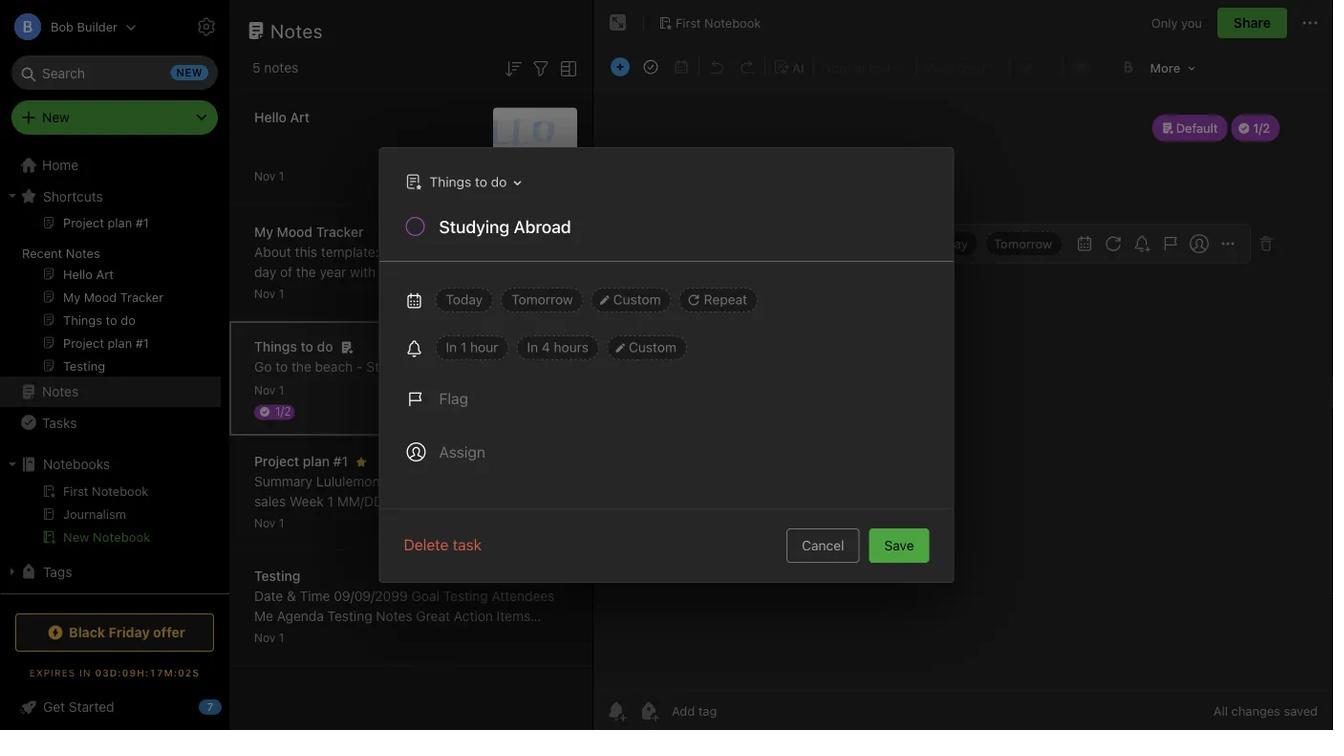 Task type: locate. For each thing, give the bounding box(es) containing it.
nov 1 down sales on the left
[[254, 517, 284, 530]]

4 down lululemon
[[375, 514, 383, 530]]

assign button
[[395, 429, 497, 475]]

1 vertical spatial testing
[[443, 589, 488, 604]]

notes up hello art
[[264, 60, 299, 76]]

2 vertical spatial notes
[[308, 649, 342, 665]]

4 left hours
[[542, 339, 550, 355]]

notebook inside the new notebook button
[[93, 530, 151, 545]]

meeting down assignee
[[254, 649, 304, 665]]

0 vertical spatial custom button
[[592, 288, 672, 313]]

4 nov 1 from the top
[[254, 517, 284, 530]]

mm/dd/yy
[[337, 494, 404, 510], [457, 494, 524, 510], [266, 514, 333, 530], [387, 514, 454, 530], [254, 534, 321, 550]]

0 horizontal spatial things
[[254, 339, 297, 355]]

the left the beach
[[292, 359, 312, 375]]

1 vertical spatial new
[[63, 530, 89, 545]]

actio...
[[373, 649, 414, 665]]

testing up date
[[254, 568, 301, 584]]

nov 1 down go
[[254, 384, 284, 397]]

0 horizontal spatial 3
[[254, 514, 263, 530]]

0 vertical spatial things to do
[[430, 174, 507, 190]]

1 vertical spatial 5
[[495, 514, 503, 530]]

testing up "action"
[[443, 589, 488, 604]]

in for in 1 hour
[[446, 339, 457, 355]]

lululemon
[[316, 474, 380, 490]]

2 horizontal spatial 4
[[542, 339, 550, 355]]

meeting down great
[[415, 629, 465, 644]]

nov down sales on the left
[[254, 517, 276, 530]]

notebook right first
[[705, 15, 761, 30]]

None search field
[[25, 55, 205, 90]]

tags button
[[0, 557, 221, 587]]

5 up hello
[[252, 60, 261, 76]]

0 horizontal spatial notes
[[264, 60, 299, 76]]

nov 1 up the my on the left of page
[[254, 170, 284, 183]]

year
[[320, 264, 346, 280]]

0 vertical spatial mood
[[489, 244, 524, 260]]

time
[[300, 589, 330, 604]]

heading level image
[[816, 54, 915, 80]]

0 horizontal spatial in
[[446, 339, 457, 355]]

notes down "action"
[[469, 629, 504, 644]]

go to the beach - studying abroad
[[254, 359, 470, 375]]

things to do inside button
[[430, 174, 507, 190]]

1 horizontal spatial things
[[430, 174, 472, 190]]

black friday offer button
[[15, 614, 214, 652]]

mood up change
[[436, 264, 471, 280]]

notebook inside 'first notebook' 'button'
[[705, 15, 761, 30]]

expires
[[29, 667, 76, 678]]

add a reminder image
[[605, 700, 628, 723]]

nov down go
[[254, 384, 276, 397]]

notebook for first notebook
[[705, 15, 761, 30]]

1 in from the left
[[446, 339, 457, 355]]

1 nov from the top
[[254, 170, 276, 183]]

things up chart
[[430, 174, 472, 190]]

3 left task
[[442, 534, 450, 550]]

first notebook
[[676, 15, 761, 30]]

mood
[[489, 244, 524, 260], [436, 264, 471, 280]]

notes right recent
[[66, 246, 100, 260]]

things to do up go
[[254, 339, 333, 355]]

notes up '5 notes'
[[271, 19, 323, 42]]

date & time 09/09/2099 goal testing attendees me agenda testing notes great action items assignee status clean up meeting notes send out meeting notes and actio...
[[254, 589, 563, 665]]

0 horizontal spatial do
[[317, 339, 333, 355]]

to down daily
[[405, 284, 418, 300]]

nov 1 down day
[[254, 287, 284, 301]]

flag button
[[395, 376, 480, 422]]

task left task
[[410, 534, 438, 550]]

do up the beach
[[317, 339, 333, 355]]

100
[[523, 474, 546, 490]]

custom button right hours
[[607, 336, 687, 360]]

2 nov from the top
[[254, 287, 276, 301]]

about
[[254, 244, 291, 260]]

2 vertical spatial 4
[[485, 534, 494, 550]]

today button
[[436, 288, 494, 313]]

4 inside button
[[542, 339, 550, 355]]

task up time
[[325, 534, 353, 550]]

things to do
[[430, 174, 507, 190], [254, 339, 333, 355]]

5 nov 1 from the top
[[254, 632, 284, 645]]

do up tracker
[[491, 174, 507, 190]]

0 vertical spatial things
[[430, 174, 472, 190]]

4 nov from the top
[[254, 517, 276, 530]]

new
[[42, 109, 70, 125], [63, 530, 89, 545]]

status
[[314, 629, 354, 644]]

1 horizontal spatial 5
[[495, 514, 503, 530]]

5 up le...
[[495, 514, 503, 530]]

3 down sales on the left
[[254, 514, 263, 530]]

tem
[[522, 264, 552, 280]]

new inside button
[[63, 530, 89, 545]]

1 inside button
[[461, 339, 467, 355]]

1 down sales on the left
[[279, 517, 284, 530]]

1 vertical spatial things
[[254, 339, 297, 355]]

0 vertical spatial 5
[[252, 60, 261, 76]]

1 horizontal spatial in
[[527, 339, 538, 355]]

1 horizontal spatial do
[[491, 174, 507, 190]]

the left cell
[[471, 284, 491, 300]]

0 vertical spatial do
[[491, 174, 507, 190]]

nov down day
[[254, 287, 276, 301]]

nov 1 for plate.
[[254, 287, 284, 301]]

click
[[292, 284, 323, 300]]

1 vertical spatial notes
[[469, 629, 504, 644]]

1 horizontal spatial things to do
[[430, 174, 507, 190]]

custom right hours
[[629, 339, 677, 355]]

1 horizontal spatial notebook
[[705, 15, 761, 30]]

notes inside date & time 09/09/2099 goal testing attendees me agenda testing notes great action items assignee status clean up meeting notes send out meeting notes and actio...
[[376, 609, 413, 624]]

2 vertical spatial testing
[[328, 609, 373, 624]]

0 horizontal spatial notebook
[[93, 530, 151, 545]]

go
[[254, 359, 272, 375]]

our
[[379, 264, 400, 280]]

tree
[[0, 150, 229, 660]]

in
[[446, 339, 457, 355], [527, 339, 538, 355]]

#1
[[333, 454, 348, 469]]

03d:09h:17m:01s
[[95, 667, 200, 678]]

1/2
[[275, 405, 291, 418]]

expires in 03d:09h:17m:01s
[[29, 667, 200, 678]]

1 down agenda
[[279, 632, 284, 645]]

2 horizontal spatial notes
[[469, 629, 504, 644]]

cell
[[494, 284, 516, 300]]

notebook up tags button
[[93, 530, 151, 545]]

tracker
[[316, 224, 364, 240]]

nov down me
[[254, 632, 276, 645]]

task left delete
[[366, 534, 395, 550]]

new inside popup button
[[42, 109, 70, 125]]

mood up tracker
[[489, 244, 524, 260]]

plan
[[303, 454, 330, 469]]

saved
[[1285, 704, 1319, 719]]

testing
[[254, 568, 301, 584], [443, 589, 488, 604], [328, 609, 373, 624]]

1 vertical spatial notebook
[[93, 530, 151, 545]]

custom left repeat button
[[614, 292, 661, 307]]

0 vertical spatial 4
[[542, 339, 550, 355]]

in for in 4 hours
[[527, 339, 538, 355]]

flag
[[439, 390, 469, 408]]

1 vertical spatial custom
[[629, 339, 677, 355]]

2 in from the left
[[527, 339, 538, 355]]

nov 1 for mm/dd/yy
[[254, 517, 284, 530]]

delete task link
[[404, 534, 482, 557]]

new up the tags
[[63, 530, 89, 545]]

week
[[290, 494, 324, 510], [408, 494, 442, 510], [528, 494, 562, 510], [337, 514, 371, 530], [457, 514, 492, 530]]

expand note image
[[607, 11, 630, 34]]

meeting
[[415, 629, 465, 644], [254, 649, 304, 665]]

new notebook group
[[0, 480, 221, 557]]

new up home
[[42, 109, 70, 125]]

add tag image
[[638, 700, 661, 723]]

things up go
[[254, 339, 297, 355]]

me
[[254, 609, 273, 624]]

in
[[80, 667, 91, 678]]

0 vertical spatial 2
[[446, 494, 454, 510]]

Enter task text field
[[437, 215, 931, 248]]

custom
[[614, 292, 661, 307], [629, 339, 677, 355]]

week down lululemon
[[337, 514, 371, 530]]

1 horizontal spatial notes
[[308, 649, 342, 665]]

0 vertical spatial new
[[42, 109, 70, 125]]

week down summary
[[290, 494, 324, 510]]

recent notes
[[22, 246, 100, 260]]

1 vertical spatial 3
[[442, 534, 450, 550]]

task right delete
[[453, 534, 482, 550]]

settings image
[[195, 15, 218, 38]]

2 task from the left
[[366, 534, 395, 550]]

testing up status in the left of the page
[[328, 609, 373, 624]]

date
[[254, 589, 283, 604]]

action
[[454, 609, 493, 624]]

all changes saved
[[1214, 704, 1319, 719]]

1 horizontal spatial meeting
[[415, 629, 465, 644]]

1 left 'hour'
[[461, 339, 467, 355]]

custom button down enter task text box
[[592, 288, 672, 313]]

0 horizontal spatial 2
[[398, 534, 406, 550]]

1 vertical spatial mood
[[436, 264, 471, 280]]

expand notebooks image
[[5, 457, 20, 472]]

0 horizontal spatial meeting
[[254, 649, 304, 665]]

notes up the up
[[376, 609, 413, 624]]

sales
[[254, 494, 286, 510]]

this
[[295, 244, 318, 260]]

0 vertical spatial notebook
[[705, 15, 761, 30]]

delete
[[404, 536, 449, 554]]

1 up the "09/09/2099"
[[357, 534, 363, 550]]

share button
[[1218, 8, 1288, 38]]

4 left le...
[[485, 534, 494, 550]]

0 vertical spatial 3
[[254, 514, 263, 530]]

1 vertical spatial things to do
[[254, 339, 333, 355]]

1 horizontal spatial 4
[[485, 534, 494, 550]]

5 nov from the top
[[254, 632, 276, 645]]

nov 1 down me
[[254, 632, 284, 645]]

goal
[[412, 589, 440, 604]]

nov 1
[[254, 170, 284, 183], [254, 287, 284, 301], [254, 384, 284, 397], [254, 517, 284, 530], [254, 632, 284, 645]]

things inside button
[[430, 174, 472, 190]]

1 nov 1 from the top
[[254, 170, 284, 183]]

in up abroad
[[446, 339, 457, 355]]

notes down status in the left of the page
[[308, 649, 342, 665]]

1
[[279, 170, 284, 183], [279, 287, 284, 301], [461, 339, 467, 355], [279, 384, 284, 397], [328, 494, 334, 510], [279, 517, 284, 530], [357, 534, 363, 550], [279, 632, 284, 645]]

in inside button
[[527, 339, 538, 355]]

0 horizontal spatial mood
[[436, 264, 471, 280]]

1 vertical spatial custom button
[[607, 336, 687, 360]]

2 nov 1 from the top
[[254, 287, 284, 301]]

repeat
[[704, 292, 748, 307]]

things to do up your on the left of the page
[[430, 174, 507, 190]]

2 horizontal spatial testing
[[443, 589, 488, 604]]

the right of
[[296, 264, 316, 280]]

0 vertical spatial custom
[[614, 292, 661, 307]]

0 horizontal spatial testing
[[254, 568, 301, 584]]

09/09/2099
[[334, 589, 408, 604]]

notes
[[271, 19, 323, 42], [66, 246, 100, 260], [42, 384, 79, 400], [376, 609, 413, 624]]

notes inside group
[[66, 246, 100, 260]]

in inside button
[[446, 339, 457, 355]]

about this template: easily chart your mood every day of the year with our daily mood tracker tem plate. click each square to change the cell back ground accordin...
[[254, 244, 561, 320]]

in left hours
[[527, 339, 538, 355]]

nov up the my on the left of page
[[254, 170, 276, 183]]

0 vertical spatial meeting
[[415, 629, 465, 644]]

nike
[[384, 474, 411, 490]]

0 horizontal spatial 4
[[375, 514, 383, 530]]

to left thumbnail
[[475, 174, 488, 190]]



Task type: vqa. For each thing, say whether or not it's contained in the screenshot.
Start Writing… "TEXT FIELD"
no



Task type: describe. For each thing, give the bounding box(es) containing it.
notes up 'tasks'
[[42, 384, 79, 400]]

my
[[254, 224, 273, 240]]

agenda
[[277, 609, 324, 624]]

art
[[290, 109, 310, 125]]

week down major
[[408, 494, 442, 510]]

custom button for in 4 hours
[[607, 336, 687, 360]]

expand tags image
[[5, 564, 20, 579]]

custom for in 4 hours
[[629, 339, 677, 355]]

in 1 hour
[[446, 339, 499, 355]]

abroad
[[425, 359, 470, 375]]

1 vertical spatial 4
[[375, 514, 383, 530]]

to inside about this template: easily chart your mood every day of the year with our daily mood tracker tem plate. click each square to change the cell back ground accordin...
[[405, 284, 418, 300]]

change
[[421, 284, 467, 300]]

font size image
[[1013, 54, 1061, 80]]

1 vertical spatial do
[[317, 339, 333, 355]]

my mood tracker
[[254, 224, 364, 240]]

major
[[415, 474, 449, 490]]

beach
[[315, 359, 353, 375]]

Search text field
[[25, 55, 205, 90]]

0 horizontal spatial things to do
[[254, 339, 333, 355]]

1 vertical spatial meeting
[[254, 649, 304, 665]]

font family image
[[919, 54, 1008, 80]]

easily
[[383, 244, 418, 260]]

tasks button
[[0, 407, 221, 438]]

1 vertical spatial 2
[[398, 534, 406, 550]]

assign
[[439, 443, 486, 461]]

0 vertical spatial the
[[296, 264, 316, 280]]

save button
[[870, 529, 930, 563]]

1 things to do button from the left
[[396, 168, 528, 196]]

each
[[326, 284, 356, 300]]

5 notes
[[252, 60, 299, 76]]

hello art
[[254, 109, 310, 125]]

your
[[458, 244, 485, 260]]

new for new notebook
[[63, 530, 89, 545]]

recent notes group
[[0, 211, 221, 384]]

clean
[[357, 629, 392, 644]]

0 vertical spatial testing
[[254, 568, 301, 584]]

Go to note or move task field
[[396, 168, 528, 196]]

in 4 hours button
[[517, 336, 599, 360]]

do inside go to note or move task field
[[491, 174, 507, 190]]

0 vertical spatial notes
[[264, 60, 299, 76]]

&
[[287, 589, 296, 604]]

note window element
[[594, 0, 1334, 731]]

5 inside summary lululemon nike major milestones 100 sales week 1 mm/dd/yy week 2 mm/dd/yy week 3 mm/dd/yy week 4 mm/dd/yy week 5 mm/dd/yy task 1 task 2 task 3 task 4 le...
[[495, 514, 503, 530]]

1 down of
[[279, 287, 284, 301]]

out
[[542, 629, 563, 644]]

to right go
[[276, 359, 288, 375]]

1 down lululemon
[[328, 494, 334, 510]]

template:
[[321, 244, 379, 260]]

plate.
[[254, 264, 552, 300]]

Note Editor text field
[[594, 92, 1334, 691]]

of
[[280, 264, 293, 280]]

in 1 hour button
[[436, 336, 509, 360]]

to inside button
[[475, 174, 488, 190]]

1 horizontal spatial testing
[[328, 609, 373, 624]]

cancel
[[802, 538, 845, 554]]

-
[[357, 359, 363, 375]]

ground
[[254, 284, 555, 320]]

up
[[396, 629, 412, 644]]

nov for mm/dd/yy
[[254, 517, 276, 530]]

new button
[[11, 100, 218, 135]]

back
[[519, 284, 555, 300]]

items
[[497, 609, 531, 624]]

custom button for tomorrow
[[592, 288, 672, 313]]

3 nov from the top
[[254, 384, 276, 397]]

project plan #1
[[254, 454, 348, 469]]

great
[[416, 609, 450, 624]]

to down the accordin...
[[301, 339, 314, 355]]

you
[[1182, 16, 1203, 30]]

task image
[[638, 54, 665, 80]]

1 task from the left
[[325, 534, 353, 550]]

3 nov 1 from the top
[[254, 384, 284, 397]]

summary
[[254, 474, 313, 490]]

week down 100
[[528, 494, 562, 510]]

chart
[[422, 244, 454, 260]]

today
[[446, 292, 483, 307]]

new notebook button
[[0, 526, 221, 549]]

with
[[350, 264, 376, 280]]

more image
[[1144, 54, 1203, 80]]

first notebook button
[[652, 10, 768, 36]]

1 horizontal spatial mood
[[489, 244, 524, 260]]

tags
[[43, 564, 72, 580]]

repeat button
[[680, 288, 758, 313]]

custom for tomorrow
[[614, 292, 661, 307]]

assignee
[[254, 629, 311, 644]]

save
[[885, 538, 915, 554]]

nov 1 for meeting
[[254, 632, 284, 645]]

all
[[1214, 704, 1229, 719]]

hours
[[554, 339, 589, 355]]

and
[[346, 649, 369, 665]]

thumbnail image
[[493, 108, 578, 192]]

offer
[[153, 625, 185, 641]]

2 vertical spatial the
[[292, 359, 312, 375]]

share
[[1234, 15, 1272, 31]]

square
[[360, 284, 402, 300]]

font color image
[[1066, 54, 1114, 80]]

nov for meeting
[[254, 632, 276, 645]]

notes link
[[0, 377, 221, 407]]

summary lululemon nike major milestones 100 sales week 1 mm/dd/yy week 2 mm/dd/yy week 3 mm/dd/yy week 4 mm/dd/yy week 5 mm/dd/yy task 1 task 2 task 3 task 4 le...
[[254, 474, 562, 550]]

notebooks
[[43, 457, 110, 472]]

nov for plate.
[[254, 287, 276, 301]]

attendees
[[492, 589, 555, 604]]

delete task
[[404, 536, 482, 554]]

cancel button
[[787, 529, 860, 563]]

new notebook
[[63, 530, 151, 545]]

1 vertical spatial the
[[471, 284, 491, 300]]

1 horizontal spatial 3
[[442, 534, 450, 550]]

shortcuts
[[43, 188, 103, 204]]

friday
[[109, 625, 150, 641]]

0 horizontal spatial 5
[[252, 60, 261, 76]]

day
[[254, 264, 277, 280]]

week up task
[[457, 514, 492, 530]]

shortcuts button
[[0, 181, 221, 211]]

4 task from the left
[[453, 534, 482, 550]]

1 up mood
[[279, 170, 284, 183]]

only you
[[1152, 16, 1203, 30]]

send
[[507, 629, 539, 644]]

task
[[453, 536, 482, 554]]

tracker
[[475, 264, 518, 280]]

3 task from the left
[[410, 534, 438, 550]]

1 horizontal spatial 2
[[446, 494, 454, 510]]

daily
[[403, 264, 432, 280]]

project
[[254, 454, 299, 469]]

every
[[527, 244, 561, 260]]

hello
[[254, 109, 287, 125]]

insert image
[[606, 54, 635, 80]]

new for new
[[42, 109, 70, 125]]

2 things to do button from the left
[[401, 168, 528, 196]]

1 up 1/2
[[279, 384, 284, 397]]

black
[[69, 625, 105, 641]]

mood
[[277, 224, 313, 240]]

notebook for new notebook
[[93, 530, 151, 545]]

tree containing home
[[0, 150, 229, 660]]

recent
[[22, 246, 62, 260]]

first
[[676, 15, 701, 30]]

in 4 hours
[[527, 339, 589, 355]]



